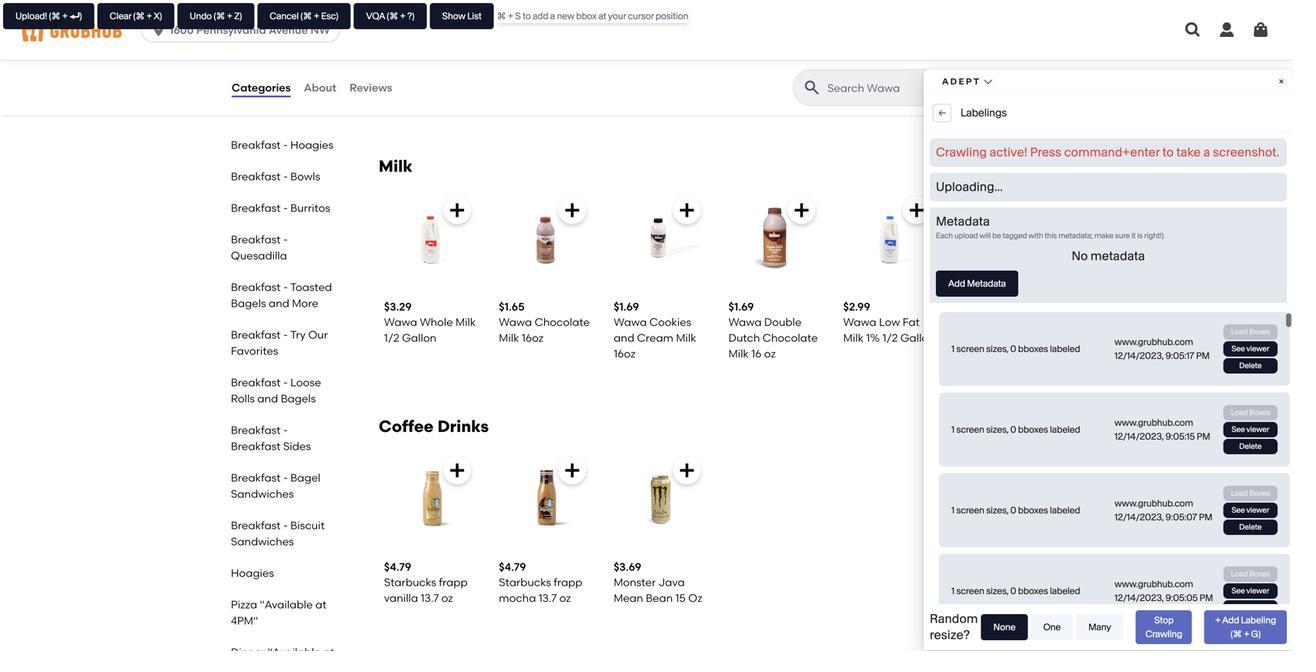 Task type: locate. For each thing, give the bounding box(es) containing it.
half
[[649, 56, 671, 69], [684, 56, 706, 69], [499, 71, 520, 84], [1019, 332, 1041, 345]]

all
[[1049, 160, 1062, 173], [1049, 421, 1062, 434]]

2 $1.69 from the left
[[729, 301, 754, 314]]

- for loose
[[283, 376, 288, 389]]

1/2
[[384, 332, 399, 345], [883, 332, 898, 345]]

wawa green tea - 16oz button
[[952, 0, 1058, 107]]

16oz inside wawa raspberry tea 16oz
[[865, 71, 887, 84]]

monster java mean bean 15 oz image
[[614, 451, 707, 544]]

tea up magnifying glass icon
[[800, 56, 819, 69]]

1 horizontal spatial chocolate
[[763, 332, 818, 345]]

breakfast - burritos
[[231, 202, 330, 215]]

breakfast
[[231, 139, 281, 152], [231, 170, 281, 183], [231, 202, 281, 215], [231, 233, 281, 246], [231, 281, 281, 294], [231, 329, 281, 342], [231, 376, 281, 389], [231, 424, 281, 437], [231, 440, 281, 453], [231, 472, 281, 485], [231, 520, 281, 533]]

0 horizontal spatial chocolate
[[535, 316, 590, 329]]

- inside breakfast - breakfast sides
[[283, 424, 288, 437]]

0 horizontal spatial frapp
[[439, 577, 468, 590]]

double
[[764, 316, 802, 329]]

16oz inside the wawa iced tea 16oz
[[384, 71, 406, 84]]

cream
[[637, 332, 674, 345]]

oz
[[764, 347, 776, 360], [441, 592, 453, 605], [559, 592, 571, 605]]

0 horizontal spatial iced
[[420, 56, 443, 69]]

(lemonade/iced
[[614, 71, 703, 84]]

iced down wawa iced tea 16oz image
[[420, 56, 443, 69]]

breakfast left "sides"
[[231, 440, 281, 453]]

iced for half
[[535, 56, 558, 69]]

2 $4.79 from the left
[[499, 561, 526, 574]]

half up (lemonade/iced
[[649, 56, 671, 69]]

raspberry
[[879, 56, 933, 69]]

$1.69 inside $1.69 wawa double dutch chocolate milk 16 oz
[[729, 301, 754, 314]]

monster
[[614, 577, 656, 590]]

$1.69
[[614, 301, 639, 314], [729, 301, 754, 314]]

wawa down $3.29 at the top of page
[[384, 316, 417, 329]]

1 vertical spatial bagels
[[281, 393, 316, 406]]

1 vertical spatial hoagies
[[231, 567, 274, 580]]

and right rolls
[[257, 393, 278, 406]]

breakfast - quesadilla
[[231, 233, 288, 262]]

1 horizontal spatial bagels
[[281, 393, 316, 406]]

milk inside "$1.69 wawa cookies and cream milk 16oz"
[[676, 332, 696, 345]]

1 horizontal spatial 1/2
[[883, 332, 898, 345]]

half down reduced at the right
[[1019, 332, 1041, 345]]

4 breakfast from the top
[[231, 233, 281, 246]]

1 view from the top
[[1021, 160, 1047, 173]]

gallon down whole
[[402, 332, 436, 345]]

view all button
[[1021, 159, 1062, 175], [1021, 419, 1062, 435]]

gallon down wawa iced tea half gallon image
[[523, 71, 557, 84]]

13.7 right mocha
[[539, 592, 557, 605]]

breakfast for breakfast - bowls
[[231, 170, 281, 183]]

breakfast for breakfast - quesadilla
[[231, 233, 281, 246]]

2 horizontal spatial oz
[[764, 347, 776, 360]]

$2.99
[[843, 301, 870, 314]]

whole
[[420, 316, 453, 329]]

toasted
[[290, 281, 332, 294]]

wawa half & half (lemonade/iced tea) - 16oz image
[[614, 0, 707, 23]]

tea down wawa iced tea 16oz image
[[445, 56, 464, 69]]

chocolate
[[535, 316, 590, 329], [763, 332, 818, 345]]

low
[[879, 316, 900, 329]]

2 view all button from the top
[[1021, 419, 1062, 435]]

and inside breakfast - toasted bagels and more
[[269, 297, 289, 310]]

wawa inside $1.69 wawa double dutch chocolate milk 16 oz
[[729, 316, 762, 329]]

breakfast up rolls
[[231, 376, 281, 389]]

svg image for $4.79 starbucks frapp vanilla 13.7 oz
[[448, 462, 467, 480]]

bagels up favorites
[[231, 297, 266, 310]]

tea
[[445, 56, 464, 69], [560, 56, 579, 69], [800, 56, 819, 69], [1029, 56, 1048, 69], [843, 71, 862, 84]]

wawa up dutch
[[729, 316, 762, 329]]

0 horizontal spatial $4.79
[[384, 561, 411, 574]]

wawa left green
[[958, 56, 991, 69]]

wawa inside the $3.29 wawa whole milk 1/2 gallon
[[384, 316, 417, 329]]

16oz inside wawa peach tea 16oz
[[729, 71, 750, 84]]

1 horizontal spatial fat
[[958, 332, 975, 345]]

1 vertical spatial and
[[614, 332, 634, 345]]

cookies
[[649, 316, 691, 329]]

2 all from the top
[[1049, 421, 1062, 434]]

- inside breakfast - toasted bagels and more
[[283, 281, 288, 294]]

sandwiches inside breakfast - bagel sandwiches
[[231, 488, 294, 501]]

2 sandwiches from the top
[[231, 536, 294, 549]]

0 horizontal spatial oz
[[441, 592, 453, 605]]

tea inside wawa raspberry tea 16oz
[[843, 71, 862, 84]]

1 vertical spatial view
[[1021, 421, 1047, 434]]

tea right magnifying glass icon
[[843, 71, 862, 84]]

wawa whole milk 1/2 gallon image
[[384, 191, 477, 284]]

iced inside wawa iced tea half gallon
[[535, 56, 558, 69]]

2 iced from the left
[[535, 56, 558, 69]]

fat
[[903, 316, 920, 329], [958, 332, 975, 345]]

$4.79 up mocha
[[499, 561, 526, 574]]

oz for $4.79 starbucks frapp mocha 13.7 oz
[[559, 592, 571, 605]]

1 all from the top
[[1049, 160, 1062, 173]]

frapp
[[439, 577, 468, 590], [554, 577, 582, 590]]

16oz inside "$1.69 wawa cookies and cream milk 16oz"
[[614, 347, 636, 360]]

breakfast up quesadilla
[[231, 233, 281, 246]]

oz inside the $4.79 starbucks frapp mocha 13.7 oz
[[559, 592, 571, 605]]

starbucks up the vanilla
[[384, 577, 436, 590]]

fat inside $3.15 wawa reduced fat milk 2% half gallon
[[958, 332, 975, 345]]

0 horizontal spatial bagels
[[231, 297, 266, 310]]

gallon
[[523, 71, 557, 84], [402, 332, 436, 345], [901, 332, 935, 345], [958, 347, 993, 360]]

0 vertical spatial view all
[[1021, 160, 1062, 173]]

breakfast down quesadilla
[[231, 281, 281, 294]]

0 vertical spatial hoagies
[[290, 139, 334, 152]]

1/2 down low
[[883, 332, 898, 345]]

0 vertical spatial view
[[1021, 160, 1047, 173]]

wawa raspberry tea 16oz button
[[837, 0, 943, 107]]

fat inside $2.99 wawa low fat milk 1% 1/2 gallon
[[903, 316, 920, 329]]

all for milk
[[1049, 160, 1062, 173]]

oz inside $4.79 starbucks frapp vanilla 13.7 oz
[[441, 592, 453, 605]]

1 breakfast from the top
[[231, 139, 281, 152]]

and inside breakfast - loose rolls and bagels
[[257, 393, 278, 406]]

breakfast down rolls
[[231, 424, 281, 437]]

13.7 for vanilla
[[421, 592, 439, 605]]

and for toasted
[[269, 297, 289, 310]]

view for coffee drinks
[[1021, 421, 1047, 434]]

bagels
[[231, 297, 266, 310], [281, 393, 316, 406]]

&
[[673, 56, 682, 69]]

2%
[[1001, 332, 1017, 345]]

- inside the breakfast - quesadilla
[[283, 233, 288, 246]]

11 breakfast from the top
[[231, 520, 281, 533]]

breakfast up the breakfast - bowls
[[231, 139, 281, 152]]

starbucks
[[384, 577, 436, 590], [499, 577, 551, 590]]

bagels down loose
[[281, 393, 316, 406]]

wawa left raspberry
[[843, 56, 877, 69]]

breakfast down breakfast - bagel sandwiches
[[231, 520, 281, 533]]

0 horizontal spatial $1.69
[[614, 301, 639, 314]]

svg image
[[793, 201, 811, 220], [907, 201, 926, 220], [448, 462, 467, 480], [563, 462, 581, 480]]

1 iced from the left
[[420, 56, 443, 69]]

0 horizontal spatial starbucks
[[384, 577, 436, 590]]

hoagies up pizza
[[231, 567, 274, 580]]

and
[[269, 297, 289, 310], [614, 332, 634, 345], [257, 393, 278, 406]]

and left cream
[[614, 332, 634, 345]]

- inside breakfast - loose rolls and bagels
[[283, 376, 288, 389]]

tea right green
[[1029, 56, 1048, 69]]

$1.69 up cream
[[614, 301, 639, 314]]

breakfast for breakfast - breakfast sides
[[231, 424, 281, 437]]

oz right 16
[[764, 347, 776, 360]]

main navigation navigation
[[0, 0, 1293, 60]]

frapp for starbucks frapp vanilla 13.7 oz
[[439, 577, 468, 590]]

sandwiches up breakfast - biscuit sandwiches
[[231, 488, 294, 501]]

half down wawa iced tea half gallon image
[[499, 71, 520, 84]]

10 breakfast from the top
[[231, 472, 281, 485]]

breakfast up the breakfast - burritos
[[231, 170, 281, 183]]

wawa up cream
[[614, 316, 647, 329]]

gallon right 1%
[[901, 332, 935, 345]]

0 vertical spatial fat
[[903, 316, 920, 329]]

wawa down wawa iced tea half gallon image
[[499, 56, 532, 69]]

starbucks for mocha
[[499, 577, 551, 590]]

fat right low
[[903, 316, 920, 329]]

breakfast - hoagies tab
[[225, 134, 345, 156]]

8 breakfast from the top
[[231, 424, 281, 437]]

wawa up "reviews"
[[384, 56, 417, 69]]

2 1/2 from the left
[[883, 332, 898, 345]]

view for milk
[[1021, 160, 1047, 173]]

starbucks up mocha
[[499, 577, 551, 590]]

$4.79
[[384, 561, 411, 574], [499, 561, 526, 574]]

$4.79 inside the $4.79 starbucks frapp mocha 13.7 oz
[[499, 561, 526, 574]]

wawa iced tea 16oz image
[[384, 0, 477, 23]]

2 view from the top
[[1021, 421, 1047, 434]]

1 horizontal spatial frapp
[[554, 577, 582, 590]]

tea inside the wawa iced tea 16oz
[[445, 56, 464, 69]]

and left the more
[[269, 297, 289, 310]]

wawa iced tea half gallon image
[[499, 0, 592, 23]]

1 1/2 from the left
[[384, 332, 399, 345]]

bagels inside breakfast - toasted bagels and more
[[231, 297, 266, 310]]

- for biscuit
[[283, 520, 288, 533]]

wawa peach tea 16oz button
[[722, 0, 828, 107]]

breakfast inside breakfast - biscuit sandwiches
[[231, 520, 281, 533]]

1 horizontal spatial 13.7
[[539, 592, 557, 605]]

sides
[[283, 440, 311, 453]]

1 vertical spatial view all
[[1021, 421, 1062, 434]]

13.7
[[421, 592, 439, 605], [539, 592, 557, 605]]

1 sandwiches from the top
[[231, 488, 294, 501]]

starbucks inside $4.79 starbucks frapp vanilla 13.7 oz
[[384, 577, 436, 590]]

1 horizontal spatial oz
[[559, 592, 571, 605]]

view
[[1021, 160, 1047, 173], [1021, 421, 1047, 434]]

magnifying glass icon image
[[803, 79, 821, 97]]

half inside $3.15 wawa reduced fat milk 2% half gallon
[[1019, 332, 1041, 345]]

1 frapp from the left
[[439, 577, 468, 590]]

13.7 inside $4.79 starbucks frapp vanilla 13.7 oz
[[421, 592, 439, 605]]

oz right mocha
[[559, 592, 571, 605]]

sandwiches for bagel
[[231, 488, 294, 501]]

6 breakfast from the top
[[231, 329, 281, 342]]

1 horizontal spatial hoagies
[[290, 139, 334, 152]]

1 starbucks from the left
[[384, 577, 436, 590]]

wawa inside wawa peach tea 16oz
[[729, 56, 762, 69]]

wawa down the $3.15
[[958, 316, 991, 329]]

1 horizontal spatial iced
[[535, 56, 558, 69]]

0 vertical spatial all
[[1049, 160, 1062, 173]]

- inside breakfast - try our favorites
[[283, 329, 288, 342]]

wawa down the $2.99
[[843, 316, 877, 329]]

categories button
[[231, 60, 291, 115]]

$1.69 wawa double dutch chocolate milk 16 oz
[[729, 301, 818, 360]]

breakfast for breakfast - loose rolls and bagels
[[231, 376, 281, 389]]

1 horizontal spatial $4.79
[[499, 561, 526, 574]]

fat for reduced
[[958, 332, 975, 345]]

iced down wawa iced tea half gallon image
[[535, 56, 558, 69]]

$1.69 wawa cookies and cream milk 16oz
[[614, 301, 696, 360]]

0 vertical spatial sandwiches
[[231, 488, 294, 501]]

- inside breakfast - bagel sandwiches
[[283, 472, 288, 485]]

sandwiches
[[231, 488, 294, 501], [231, 536, 294, 549]]

2 starbucks from the left
[[499, 577, 551, 590]]

wawa up the tea)
[[614, 56, 647, 69]]

- for try
[[283, 329, 288, 342]]

svg image for $4.79 starbucks frapp mocha 13.7 oz
[[563, 462, 581, 480]]

wawa left peach
[[729, 56, 762, 69]]

$1.69 for $1.69 wawa double dutch chocolate milk 16 oz
[[729, 301, 754, 314]]

iced
[[420, 56, 443, 69], [535, 56, 558, 69]]

breakfast - bowls
[[231, 170, 320, 183]]

breakfast up favorites
[[231, 329, 281, 342]]

2 vertical spatial and
[[257, 393, 278, 406]]

vanilla
[[384, 592, 418, 605]]

breakfast inside breakfast - toasted bagels and more
[[231, 281, 281, 294]]

wawa iced tea half gallon button
[[493, 0, 598, 107]]

frapp inside the $4.79 starbucks frapp mocha 13.7 oz
[[554, 577, 582, 590]]

-
[[958, 71, 963, 84], [639, 87, 644, 100], [283, 139, 288, 152], [283, 170, 288, 183], [283, 202, 288, 215], [283, 233, 288, 246], [283, 281, 288, 294], [283, 329, 288, 342], [283, 376, 288, 389], [283, 424, 288, 437], [283, 472, 288, 485], [283, 520, 288, 533]]

$1.69 for $1.69 wawa cookies and cream milk 16oz
[[614, 301, 639, 314]]

2 view all from the top
[[1021, 421, 1062, 434]]

wawa inside "$1.69 wawa cookies and cream milk 16oz"
[[614, 316, 647, 329]]

wawa inside the wawa iced tea 16oz
[[384, 56, 417, 69]]

sandwiches inside breakfast - biscuit sandwiches
[[231, 536, 294, 549]]

1600 pennsylvania avenue nw button
[[141, 18, 346, 42]]

oz inside $1.69 wawa double dutch chocolate milk 16 oz
[[764, 347, 776, 360]]

$2.99 wawa low fat milk 1% 1/2 gallon
[[843, 301, 935, 345]]

- inside tab
[[283, 139, 288, 152]]

hoagies
[[290, 139, 334, 152], [231, 567, 274, 580]]

13.7 inside the $4.79 starbucks frapp mocha 13.7 oz
[[539, 592, 557, 605]]

0 horizontal spatial 13.7
[[421, 592, 439, 605]]

iced inside the wawa iced tea 16oz
[[420, 56, 443, 69]]

breakfast inside the breakfast - quesadilla
[[231, 233, 281, 246]]

$4.79 up the vanilla
[[384, 561, 411, 574]]

$4.79 starbucks frapp vanilla 13.7 oz
[[384, 561, 468, 605]]

starbucks inside the $4.79 starbucks frapp mocha 13.7 oz
[[499, 577, 551, 590]]

breakfast down breakfast - breakfast sides
[[231, 472, 281, 485]]

16oz inside wawa half & half (lemonade/iced tea) - 16oz
[[646, 87, 668, 100]]

view all
[[1021, 160, 1062, 173], [1021, 421, 1062, 434]]

2 13.7 from the left
[[539, 592, 557, 605]]

16
[[751, 347, 762, 360]]

1 view all from the top
[[1021, 160, 1062, 173]]

pennsylvania
[[196, 23, 266, 37]]

$3.15
[[958, 301, 984, 314]]

1 view all button from the top
[[1021, 159, 1062, 175]]

3 breakfast from the top
[[231, 202, 281, 215]]

oz right the vanilla
[[441, 592, 453, 605]]

gallon down the $3.15
[[958, 347, 993, 360]]

1 vertical spatial all
[[1049, 421, 1062, 434]]

1 horizontal spatial starbucks
[[499, 577, 551, 590]]

bagels inside breakfast - loose rolls and bagels
[[281, 393, 316, 406]]

wawa cookies and cream milk 16oz image
[[614, 191, 707, 284]]

$1.69 inside "$1.69 wawa cookies and cream milk 16oz"
[[614, 301, 639, 314]]

1 horizontal spatial $1.69
[[729, 301, 754, 314]]

milk inside $1.65 wawa chocolate milk 16oz
[[499, 332, 519, 345]]

- inside breakfast - biscuit sandwiches
[[283, 520, 288, 533]]

svg image for $2.99 wawa low fat milk 1% 1/2 gallon
[[907, 201, 926, 220]]

1/2 inside $2.99 wawa low fat milk 1% 1/2 gallon
[[883, 332, 898, 345]]

$4.79 inside $4.79 starbucks frapp vanilla 13.7 oz
[[384, 561, 411, 574]]

7 breakfast from the top
[[231, 376, 281, 389]]

svg image
[[1184, 21, 1202, 39], [1218, 21, 1236, 39], [1252, 21, 1270, 39], [151, 22, 166, 38], [448, 201, 467, 220], [563, 201, 581, 220], [678, 201, 696, 220], [1022, 201, 1041, 220], [678, 462, 696, 480]]

nw
[[310, 23, 330, 37]]

0 vertical spatial and
[[269, 297, 289, 310]]

breakfast inside breakfast - loose rolls and bagels
[[231, 376, 281, 389]]

0 horizontal spatial 1/2
[[384, 332, 399, 345]]

try
[[290, 329, 306, 342]]

wawa iced tea 16oz
[[384, 56, 464, 84]]

tea down wawa iced tea half gallon image
[[560, 56, 579, 69]]

16oz inside the wawa green tea - 16oz
[[965, 71, 987, 84]]

1 vertical spatial sandwiches
[[231, 536, 294, 549]]

0 vertical spatial view all button
[[1021, 159, 1062, 175]]

breakfast inside breakfast - try our favorites
[[231, 329, 281, 342]]

wawa iced tea 16oz button
[[378, 0, 484, 107]]

frapp inside $4.79 starbucks frapp vanilla 13.7 oz
[[439, 577, 468, 590]]

gallon inside the $3.29 wawa whole milk 1/2 gallon
[[402, 332, 436, 345]]

0 vertical spatial chocolate
[[535, 316, 590, 329]]

2 frapp from the left
[[554, 577, 582, 590]]

13.7 right the vanilla
[[421, 592, 439, 605]]

- inside the wawa green tea - 16oz
[[958, 71, 963, 84]]

$3.69 monster java mean bean 15 oz
[[614, 561, 702, 605]]

9 breakfast from the top
[[231, 440, 281, 453]]

1 $4.79 from the left
[[384, 561, 411, 574]]

1 $1.69 from the left
[[614, 301, 639, 314]]

breakfast for breakfast - burritos
[[231, 202, 281, 215]]

wawa down $1.65
[[499, 316, 532, 329]]

breakfast inside breakfast - bagel sandwiches
[[231, 472, 281, 485]]

1 vertical spatial chocolate
[[763, 332, 818, 345]]

wawa reduced fat milk 2% half gallon image
[[958, 191, 1051, 284]]

fat down the $3.15
[[958, 332, 975, 345]]

1/2 down $3.29 at the top of page
[[384, 332, 399, 345]]

gallon inside $3.15 wawa reduced fat milk 2% half gallon
[[958, 347, 993, 360]]

$1.69 up dutch
[[729, 301, 754, 314]]

breakfast inside breakfast - hoagies tab
[[231, 139, 281, 152]]

1 vertical spatial view all button
[[1021, 419, 1062, 435]]

fat for low
[[903, 316, 920, 329]]

1 vertical spatial fat
[[958, 332, 975, 345]]

tea inside wawa iced tea half gallon
[[560, 56, 579, 69]]

Search Wawa search field
[[826, 81, 1057, 95]]

breakfast down the breakfast - bowls
[[231, 202, 281, 215]]

0 horizontal spatial fat
[[903, 316, 920, 329]]

0 vertical spatial bagels
[[231, 297, 266, 310]]

1/2 inside the $3.29 wawa whole milk 1/2 gallon
[[384, 332, 399, 345]]

wawa low fat milk 1% 1/2 gallon image
[[843, 191, 937, 284]]

tea inside wawa peach tea 16oz
[[800, 56, 819, 69]]

5 breakfast from the top
[[231, 281, 281, 294]]

sandwiches down "biscuit"
[[231, 536, 294, 549]]

2 breakfast from the top
[[231, 170, 281, 183]]

tea for wawa iced tea half gallon
[[560, 56, 579, 69]]

tea inside the wawa green tea - 16oz
[[1029, 56, 1048, 69]]

hoagies up bowls
[[290, 139, 334, 152]]

1 13.7 from the left
[[421, 592, 439, 605]]

milk inside $3.15 wawa reduced fat milk 2% half gallon
[[978, 332, 998, 345]]



Task type: describe. For each thing, give the bounding box(es) containing it.
at
[[315, 599, 327, 612]]

biscuit
[[290, 520, 325, 533]]

about button
[[303, 60, 337, 115]]

wawa half & half (lemonade/iced tea) - 16oz button
[[608, 0, 713, 107]]

breakfast - bagel sandwiches
[[231, 472, 320, 501]]

wawa inside $1.65 wawa chocolate milk 16oz
[[499, 316, 532, 329]]

tea for wawa peach tea 16oz
[[800, 56, 819, 69]]

1600 pennsylvania avenue nw
[[169, 23, 330, 37]]

java
[[658, 577, 685, 590]]

wawa green tea - 16oz
[[958, 56, 1048, 84]]

tea for wawa green tea - 16oz
[[1029, 56, 1048, 69]]

breakfast - try our favorites
[[231, 329, 328, 358]]

1%
[[866, 332, 880, 345]]

wawa chocolate milk 16oz image
[[499, 191, 592, 284]]

reviews
[[350, 81, 392, 94]]

starbucks frapp vanilla 13.7 oz image
[[384, 451, 477, 544]]

chocolate inside $1.65 wawa chocolate milk 16oz
[[535, 316, 590, 329]]

breakfast - breakfast sides
[[231, 424, 311, 453]]

$3.15 wawa reduced fat milk 2% half gallon
[[958, 301, 1041, 360]]

breakfast for breakfast - try our favorites
[[231, 329, 281, 342]]

breakfast for breakfast - biscuit sandwiches
[[231, 520, 281, 533]]

- for quesadilla
[[283, 233, 288, 246]]

4pm"
[[231, 615, 258, 628]]

and inside "$1.69 wawa cookies and cream milk 16oz"
[[614, 332, 634, 345]]

milk inside the $3.29 wawa whole milk 1/2 gallon
[[456, 316, 476, 329]]

and for loose
[[257, 393, 278, 406]]

- for hoagies
[[283, 139, 288, 152]]

$4.79 for $4.79 starbucks frapp vanilla 13.7 oz
[[384, 561, 411, 574]]

breakfast for breakfast - hoagies
[[231, 139, 281, 152]]

- inside wawa half & half (lemonade/iced tea) - 16oz
[[639, 87, 644, 100]]

breakfast for breakfast - bagel sandwiches
[[231, 472, 281, 485]]

starbucks for vanilla
[[384, 577, 436, 590]]

$3.69
[[614, 561, 641, 574]]

oz for $4.79 starbucks frapp vanilla 13.7 oz
[[441, 592, 453, 605]]

wawa inside wawa half & half (lemonade/iced tea) - 16oz
[[614, 56, 647, 69]]

loose
[[290, 376, 321, 389]]

1600
[[169, 23, 194, 37]]

- for bagel
[[283, 472, 288, 485]]

wawa inside wawa iced tea half gallon
[[499, 56, 532, 69]]

green
[[994, 56, 1026, 69]]

wawa inside $2.99 wawa low fat milk 1% 1/2 gallon
[[843, 316, 877, 329]]

wawa peach tea 16oz
[[729, 56, 819, 84]]

half inside wawa iced tea half gallon
[[499, 71, 520, 84]]

13.7 for mocha
[[539, 592, 557, 605]]

wawa raspberry tea 16oz
[[843, 56, 933, 84]]

breakfast - hoagies
[[231, 139, 334, 152]]

svg image inside 1600 pennsylvania avenue nw button
[[151, 22, 166, 38]]

categories
[[232, 81, 291, 94]]

oz
[[688, 592, 702, 605]]

coffee drinks
[[379, 417, 489, 437]]

favorites
[[231, 345, 278, 358]]

bean
[[646, 592, 673, 605]]

$3.29
[[384, 301, 412, 314]]

mocha
[[499, 592, 536, 605]]

half right &
[[684, 56, 706, 69]]

svg image for $1.69 wawa double dutch chocolate milk 16 oz
[[793, 201, 811, 220]]

$1.65
[[499, 301, 525, 314]]

breakfast for breakfast - toasted bagels and more
[[231, 281, 281, 294]]

wawa iced tea half gallon
[[499, 56, 579, 84]]

avenue
[[269, 23, 308, 37]]

bagel
[[290, 472, 320, 485]]

peach
[[764, 56, 798, 69]]

view all button for coffee drinks
[[1021, 419, 1062, 435]]

wawa inside $3.15 wawa reduced fat milk 2% half gallon
[[958, 316, 991, 329]]

0 horizontal spatial hoagies
[[231, 567, 274, 580]]

wawa inside wawa raspberry tea 16oz
[[843, 56, 877, 69]]

"available
[[260, 599, 313, 612]]

dutch
[[729, 332, 760, 345]]

breakfast - loose rolls and bagels
[[231, 376, 321, 406]]

- for bowls
[[283, 170, 288, 183]]

drinks
[[438, 417, 489, 437]]

$4.79 for $4.79 starbucks frapp mocha 13.7 oz
[[499, 561, 526, 574]]

tea for wawa iced tea 16oz
[[445, 56, 464, 69]]

sandwiches for biscuit
[[231, 536, 294, 549]]

our
[[308, 329, 328, 342]]

view all for milk
[[1021, 160, 1062, 173]]

wawa double dutch chocolate milk 16 oz image
[[729, 191, 822, 284]]

iced for 16oz
[[420, 56, 443, 69]]

coffee
[[379, 417, 434, 437]]

more
[[292, 297, 318, 310]]

milk inside $1.69 wawa double dutch chocolate milk 16 oz
[[729, 347, 749, 360]]

burritos
[[290, 202, 330, 215]]

rolls
[[231, 393, 255, 406]]

- for toasted
[[283, 281, 288, 294]]

reduced
[[994, 316, 1041, 329]]

gallon inside $2.99 wawa low fat milk 1% 1/2 gallon
[[901, 332, 935, 345]]

starbucks frapp mocha 13.7 oz image
[[499, 451, 592, 544]]

mean
[[614, 592, 643, 605]]

pizza
[[231, 599, 257, 612]]

bowls
[[290, 170, 320, 183]]

$1.65 wawa chocolate milk 16oz
[[499, 301, 590, 345]]

$4.79 starbucks frapp mocha 13.7 oz
[[499, 561, 582, 605]]

quesadilla
[[231, 249, 287, 262]]

breakfast - toasted bagels and more
[[231, 281, 332, 310]]

reviews button
[[349, 60, 393, 115]]

tea for wawa raspberry tea 16oz
[[843, 71, 862, 84]]

frapp for starbucks frapp mocha 13.7 oz
[[554, 577, 582, 590]]

- for burritos
[[283, 202, 288, 215]]

wawa half & half (lemonade/iced tea) - 16oz
[[614, 56, 706, 100]]

all for coffee drinks
[[1049, 421, 1062, 434]]

chocolate inside $1.69 wawa double dutch chocolate milk 16 oz
[[763, 332, 818, 345]]

pizza "available at 4pm"
[[231, 599, 327, 628]]

breakfast - biscuit sandwiches
[[231, 520, 325, 549]]

$3.29 wawa whole milk 1/2 gallon
[[384, 301, 476, 345]]

caret right icon image
[[333, 140, 342, 150]]

view all button for milk
[[1021, 159, 1062, 175]]

about
[[304, 81, 336, 94]]

view all for coffee drinks
[[1021, 421, 1062, 434]]

wawa inside the wawa green tea - 16oz
[[958, 56, 991, 69]]

tea)
[[614, 87, 636, 100]]

gallon inside wawa iced tea half gallon
[[523, 71, 557, 84]]

- for breakfast
[[283, 424, 288, 437]]

16oz inside $1.65 wawa chocolate milk 16oz
[[522, 332, 544, 345]]

milk inside $2.99 wawa low fat milk 1% 1/2 gallon
[[843, 332, 864, 345]]

15
[[675, 592, 686, 605]]

hoagies inside tab
[[290, 139, 334, 152]]



Task type: vqa. For each thing, say whether or not it's contained in the screenshot.
the mini within the Warm, homemade mini apple pie, vanilla ice cream. (Vegetarian) Possible Allergies: Dairy, Gluten.
no



